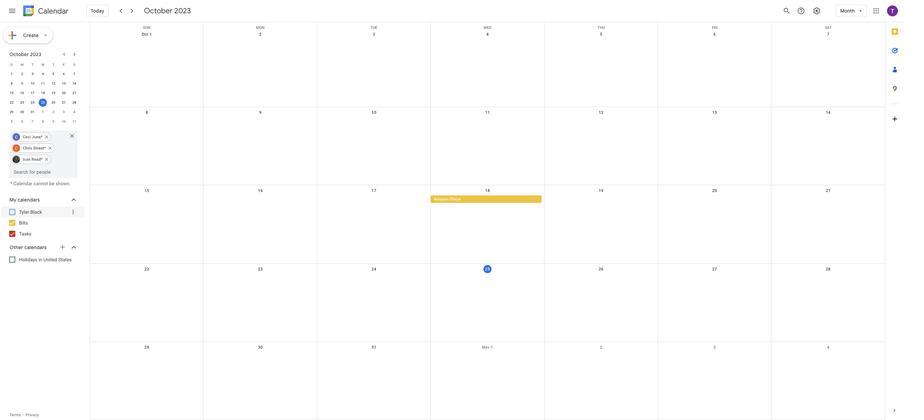 Task type: describe. For each thing, give the bounding box(es) containing it.
oct
[[142, 32, 149, 37]]

1 vertical spatial 28
[[827, 267, 831, 272]]

18 element
[[39, 89, 47, 97]]

0 vertical spatial october
[[144, 6, 173, 16]]

add other calendars image
[[59, 244, 66, 251]]

1 horizontal spatial 24
[[372, 267, 377, 272]]

12 element
[[49, 80, 58, 88]]

amazon prime button
[[431, 196, 542, 203]]

19 inside the 19 element
[[52, 91, 55, 95]]

bills
[[19, 220, 28, 226]]

november 10 element
[[60, 118, 68, 126]]

other
[[10, 245, 23, 251]]

26 element
[[49, 99, 58, 107]]

november 6 element
[[18, 118, 26, 126]]

17 element
[[28, 89, 37, 97]]

row containing oct 1
[[90, 29, 886, 107]]

cannot
[[33, 181, 48, 186]]

16 element
[[18, 89, 26, 97]]

1 vertical spatial 16
[[258, 189, 263, 193]]

mon
[[256, 26, 265, 30]]

november 3 element
[[60, 108, 68, 116]]

1 horizontal spatial 18
[[486, 189, 490, 193]]

1 vertical spatial 17
[[372, 189, 377, 193]]

13 element
[[60, 80, 68, 88]]

tyler black list item
[[1, 207, 84, 218]]

9 for sun
[[259, 110, 262, 115]]

* calendar cannot be shown
[[10, 181, 70, 186]]

create button
[[3, 27, 53, 44]]

other calendars
[[10, 245, 47, 251]]

25 inside grid
[[486, 267, 490, 272]]

november 8 element
[[39, 118, 47, 126]]

19 element
[[49, 89, 58, 97]]

selected people list box
[[10, 131, 67, 166]]

0 horizontal spatial 7
[[32, 120, 34, 123]]

* for the "chris street, selected" option
[[44, 146, 46, 151]]

w
[[42, 63, 45, 66]]

black
[[30, 209, 42, 215]]

holidays in united states
[[19, 257, 72, 263]]

today button
[[86, 3, 109, 19]]

oct 1
[[142, 32, 152, 37]]

15 element
[[8, 89, 16, 97]]

calendar heading
[[37, 6, 69, 16]]

25, today element
[[39, 99, 47, 107]]

1 horizontal spatial 23
[[258, 267, 263, 272]]

10 for october 2023
[[31, 82, 34, 85]]

0 horizontal spatial october 2023
[[10, 51, 41, 57]]

2 vertical spatial 5
[[11, 120, 13, 123]]

0 vertical spatial 2023
[[174, 6, 191, 16]]

calendars for other calendars
[[24, 245, 47, 251]]

month
[[841, 8, 856, 14]]

1 horizontal spatial 15
[[145, 189, 149, 193]]

terms – privacy
[[10, 413, 39, 418]]

5 for 1
[[52, 72, 54, 76]]

november 2 element
[[49, 108, 58, 116]]

row containing 1
[[6, 69, 80, 79]]

30 for 1
[[20, 110, 24, 114]]

15 inside 15 element
[[10, 91, 14, 95]]

terms link
[[10, 413, 21, 418]]

thu
[[598, 26, 605, 30]]

30 for nov 1
[[258, 345, 263, 350]]

ican read, selected option
[[11, 154, 51, 165]]

create
[[23, 32, 39, 38]]

settings menu image
[[814, 7, 822, 15]]

23 element
[[18, 99, 26, 107]]

22 inside 'element'
[[10, 101, 14, 104]]

* for ican read, selected option at left
[[41, 157, 43, 162]]

8 inside row
[[42, 120, 44, 123]]

october 2023 grid
[[6, 60, 80, 127]]

1 horizontal spatial 21
[[827, 189, 831, 193]]

my calendars list
[[1, 207, 84, 239]]

1 inside 'element'
[[42, 110, 44, 114]]

holidays
[[19, 257, 37, 263]]

main drawer image
[[8, 7, 16, 15]]

28 element
[[70, 99, 78, 107]]

1 vertical spatial 20
[[713, 189, 718, 193]]

29 element
[[8, 108, 16, 116]]

23 inside grid
[[20, 101, 24, 104]]

1 vertical spatial 19
[[599, 189, 604, 193]]

27 inside october 2023 grid
[[62, 101, 66, 104]]

month button
[[837, 3, 868, 19]]

7 for oct 1
[[828, 32, 830, 37]]

amazon prime
[[434, 197, 461, 202]]

25 inside 'element'
[[41, 101, 45, 104]]

row containing s
[[6, 60, 80, 69]]

10 element
[[28, 80, 37, 88]]

21 element
[[70, 89, 78, 97]]

0 horizontal spatial 2023
[[30, 51, 41, 57]]

today
[[91, 8, 104, 14]]

17 inside october 2023 grid
[[31, 91, 34, 95]]

22 element
[[8, 99, 16, 107]]

1 vertical spatial 22
[[145, 267, 149, 272]]

10 for sun
[[372, 110, 377, 115]]

30 element
[[18, 108, 26, 116]]

12 for october 2023
[[52, 82, 55, 85]]

14 for october 2023
[[72, 82, 76, 85]]

* up my
[[10, 181, 12, 186]]

other calendars button
[[1, 242, 84, 253]]

Search for people text field
[[14, 166, 73, 178]]

november 1 element
[[39, 108, 47, 116]]

m
[[21, 63, 24, 66]]

united
[[44, 257, 57, 263]]

12 for sun
[[599, 110, 604, 115]]

calendar element
[[22, 4, 69, 19]]



Task type: locate. For each thing, give the bounding box(es) containing it.
6 down the 30 element on the top
[[21, 120, 23, 123]]

0 vertical spatial 22
[[10, 101, 14, 104]]

s left m
[[11, 63, 13, 66]]

7 down 31 element
[[32, 120, 34, 123]]

1 horizontal spatial 9
[[52, 120, 54, 123]]

0 horizontal spatial 8
[[11, 82, 13, 85]]

my
[[10, 197, 16, 203]]

0 vertical spatial calendar
[[38, 6, 69, 16]]

2 vertical spatial 9
[[52, 120, 54, 123]]

0 vertical spatial 31
[[31, 110, 34, 114]]

19
[[52, 91, 55, 95], [599, 189, 604, 193]]

november 4 element
[[70, 108, 78, 116]]

1 vertical spatial 25
[[486, 267, 490, 272]]

calendar up create
[[38, 6, 69, 16]]

7
[[828, 32, 830, 37], [73, 72, 75, 76], [32, 120, 34, 123]]

0 horizontal spatial 27
[[62, 101, 66, 104]]

1 horizontal spatial 5
[[52, 72, 54, 76]]

1 horizontal spatial 10
[[62, 120, 66, 123]]

0 vertical spatial 16
[[20, 91, 24, 95]]

21
[[72, 91, 76, 95], [827, 189, 831, 193]]

6 down fri
[[714, 32, 717, 37]]

12 inside october 2023 grid
[[52, 82, 55, 85]]

13 for october 2023
[[62, 82, 66, 85]]

october 2023 up sun
[[144, 6, 191, 16]]

20 element
[[60, 89, 68, 97]]

5 up 12 element
[[52, 72, 54, 76]]

s
[[11, 63, 13, 66], [73, 63, 75, 66]]

0 vertical spatial 25
[[41, 101, 45, 104]]

13 inside october 2023 grid
[[62, 82, 66, 85]]

* inside ican read, selected option
[[41, 157, 43, 162]]

october 2023 up m
[[10, 51, 41, 57]]

* inside ceci june, selected option
[[41, 135, 43, 139]]

prime
[[450, 197, 461, 202]]

9 inside grid
[[259, 110, 262, 115]]

20 inside grid
[[62, 91, 66, 95]]

1 vertical spatial 5
[[52, 72, 54, 76]]

cell
[[90, 196, 204, 204], [317, 196, 431, 204]]

t left w at the top left of the page
[[32, 63, 34, 66]]

calendar
[[38, 6, 69, 16], [13, 181, 32, 186]]

7 for 1
[[73, 72, 75, 76]]

calendar inside search box
[[13, 181, 32, 186]]

0 horizontal spatial 9
[[21, 82, 23, 85]]

0 vertical spatial october 2023
[[144, 6, 191, 16]]

27 element
[[60, 99, 68, 107]]

1 vertical spatial 27
[[713, 267, 718, 272]]

privacy
[[26, 413, 39, 418]]

t
[[32, 63, 34, 66], [52, 63, 54, 66]]

0 vertical spatial 26
[[52, 101, 55, 104]]

5 down 29 element
[[11, 120, 13, 123]]

1 horizontal spatial 31
[[372, 345, 377, 350]]

1 vertical spatial calendars
[[24, 245, 47, 251]]

0 horizontal spatial 20
[[62, 91, 66, 95]]

8 inside grid
[[146, 110, 148, 115]]

1 s from the left
[[11, 63, 13, 66]]

17
[[31, 91, 34, 95], [372, 189, 377, 193]]

1 cell from the left
[[90, 196, 204, 204]]

21 inside row group
[[72, 91, 76, 95]]

1 vertical spatial 2023
[[30, 51, 41, 57]]

0 horizontal spatial 14
[[72, 82, 76, 85]]

1 horizontal spatial october 2023
[[144, 6, 191, 16]]

26
[[52, 101, 55, 104], [599, 267, 604, 272]]

october up sun
[[144, 6, 173, 16]]

tyler
[[19, 209, 29, 215]]

1 horizontal spatial cell
[[317, 196, 431, 204]]

1 vertical spatial 7
[[73, 72, 75, 76]]

24 inside 24 element
[[31, 101, 34, 104]]

0 horizontal spatial calendar
[[13, 181, 32, 186]]

0 vertical spatial 21
[[72, 91, 76, 95]]

None search field
[[0, 128, 84, 186]]

2023
[[174, 6, 191, 16], [30, 51, 41, 57]]

14 inside october 2023 grid
[[72, 82, 76, 85]]

14 element
[[70, 80, 78, 88]]

1 horizontal spatial 2023
[[174, 6, 191, 16]]

november 9 element
[[49, 118, 58, 126]]

1 right nov
[[491, 345, 494, 350]]

1 vertical spatial 23
[[258, 267, 263, 272]]

terms
[[10, 413, 21, 418]]

row
[[90, 22, 886, 30], [90, 29, 886, 107], [6, 60, 80, 69], [6, 69, 80, 79], [6, 79, 80, 88], [6, 88, 80, 98], [6, 98, 80, 107], [90, 107, 886, 185], [6, 107, 80, 117], [6, 117, 80, 127], [90, 185, 886, 264], [90, 264, 886, 342], [90, 342, 886, 420]]

6
[[714, 32, 717, 37], [63, 72, 65, 76], [21, 120, 23, 123]]

* down ceci june, selected option
[[44, 146, 46, 151]]

my calendars button
[[1, 195, 84, 205]]

2 t from the left
[[52, 63, 54, 66]]

0 vertical spatial 13
[[62, 82, 66, 85]]

1 horizontal spatial 7
[[73, 72, 75, 76]]

20
[[62, 91, 66, 95], [713, 189, 718, 193]]

grid
[[90, 22, 886, 420]]

1 right oct
[[150, 32, 152, 37]]

1 vertical spatial october
[[10, 51, 29, 57]]

2 horizontal spatial 5
[[600, 32, 603, 37]]

6 for 1
[[63, 72, 65, 76]]

none search field containing * calendar cannot be shown
[[0, 128, 84, 186]]

9 inside row
[[52, 120, 54, 123]]

0 horizontal spatial 5
[[11, 120, 13, 123]]

november 5 element
[[8, 118, 16, 126]]

november 11 element
[[70, 118, 78, 126]]

6 down f
[[63, 72, 65, 76]]

0 vertical spatial 7
[[828, 32, 830, 37]]

1 horizontal spatial 17
[[372, 189, 377, 193]]

24 element
[[28, 99, 37, 107]]

be
[[49, 181, 54, 186]]

8 for october 2023
[[11, 82, 13, 85]]

0 vertical spatial 8
[[11, 82, 13, 85]]

18 down 11 element
[[41, 91, 45, 95]]

25 cell
[[38, 98, 48, 107]]

2 horizontal spatial 11
[[486, 110, 490, 115]]

23
[[20, 101, 24, 104], [258, 267, 263, 272]]

s right f
[[73, 63, 75, 66]]

5 for oct 1
[[600, 32, 603, 37]]

0 horizontal spatial 6
[[21, 120, 23, 123]]

9 for october 2023
[[21, 82, 23, 85]]

1 horizontal spatial 16
[[258, 189, 263, 193]]

29 for nov 1
[[145, 345, 149, 350]]

grid containing oct 1
[[90, 22, 886, 420]]

2 vertical spatial 10
[[62, 120, 66, 123]]

–
[[22, 413, 25, 418]]

0 vertical spatial 11
[[41, 82, 45, 85]]

3
[[373, 32, 376, 37], [32, 72, 34, 76], [63, 110, 65, 114], [714, 345, 717, 350]]

30 inside october 2023 grid
[[20, 110, 24, 114]]

privacy link
[[26, 413, 39, 418]]

2 horizontal spatial 8
[[146, 110, 148, 115]]

0 horizontal spatial 11
[[41, 82, 45, 85]]

calendars up in
[[24, 245, 47, 251]]

1 horizontal spatial 8
[[42, 120, 44, 123]]

11 element
[[39, 80, 47, 88]]

0 vertical spatial 12
[[52, 82, 55, 85]]

7 down the 'sat'
[[828, 32, 830, 37]]

calendars for my calendars
[[18, 197, 40, 203]]

24
[[31, 101, 34, 104], [372, 267, 377, 272]]

calendars up tyler black
[[18, 197, 40, 203]]

wed
[[484, 26, 492, 30]]

0 vertical spatial 15
[[10, 91, 14, 95]]

row group containing 1
[[6, 69, 80, 127]]

0 vertical spatial 6
[[714, 32, 717, 37]]

25
[[41, 101, 45, 104], [486, 267, 490, 272]]

0 vertical spatial 10
[[31, 82, 34, 85]]

0 horizontal spatial 10
[[31, 82, 34, 85]]

18 up amazon prime button
[[486, 189, 490, 193]]

row group
[[6, 69, 80, 127]]

2 cell from the left
[[317, 196, 431, 204]]

1 vertical spatial 6
[[63, 72, 65, 76]]

october 2023
[[144, 6, 191, 16], [10, 51, 41, 57]]

1 vertical spatial october 2023
[[10, 51, 41, 57]]

29 inside october 2023 grid
[[10, 110, 14, 114]]

0 vertical spatial 27
[[62, 101, 66, 104]]

14
[[72, 82, 76, 85], [827, 110, 831, 115]]

1 horizontal spatial 28
[[827, 267, 831, 272]]

f
[[63, 63, 65, 66]]

29 for 1
[[10, 110, 14, 114]]

4
[[487, 32, 489, 37], [42, 72, 44, 76], [73, 110, 75, 114], [828, 345, 830, 350]]

tue
[[371, 26, 378, 30]]

1 vertical spatial 26
[[599, 267, 604, 272]]

18
[[41, 91, 45, 95], [486, 189, 490, 193]]

13
[[62, 82, 66, 85], [713, 110, 718, 115]]

row containing 5
[[6, 117, 80, 127]]

1 vertical spatial 31
[[372, 345, 377, 350]]

0 vertical spatial 18
[[41, 91, 45, 95]]

0 vertical spatial 17
[[31, 91, 34, 95]]

0 vertical spatial 29
[[10, 110, 14, 114]]

calendars
[[18, 197, 40, 203], [24, 245, 47, 251]]

16 inside october 2023 grid
[[20, 91, 24, 95]]

1 horizontal spatial 27
[[713, 267, 718, 272]]

8 for sun
[[146, 110, 148, 115]]

*
[[41, 135, 43, 139], [44, 146, 46, 151], [41, 157, 43, 162], [10, 181, 12, 186]]

tasks
[[19, 231, 32, 237]]

6 for oct 1
[[714, 32, 717, 37]]

0 vertical spatial 9
[[21, 82, 23, 85]]

1 vertical spatial 15
[[145, 189, 149, 193]]

29
[[10, 110, 14, 114], [145, 345, 149, 350]]

tyler black
[[19, 209, 42, 215]]

12
[[52, 82, 55, 85], [599, 110, 604, 115]]

0 horizontal spatial t
[[32, 63, 34, 66]]

11 for october 2023
[[41, 82, 45, 85]]

sat
[[826, 26, 833, 30]]

31
[[31, 110, 34, 114], [372, 345, 377, 350]]

10
[[31, 82, 34, 85], [372, 110, 377, 115], [62, 120, 66, 123]]

22
[[10, 101, 14, 104], [145, 267, 149, 272]]

1 t from the left
[[32, 63, 34, 66]]

30
[[20, 110, 24, 114], [258, 345, 263, 350]]

31 for nov 1
[[372, 345, 377, 350]]

fri
[[713, 26, 718, 30]]

0 vertical spatial 24
[[31, 101, 34, 104]]

0 horizontal spatial 17
[[31, 91, 34, 95]]

31 element
[[28, 108, 37, 116]]

0 horizontal spatial 22
[[10, 101, 14, 104]]

11 for sun
[[486, 110, 490, 115]]

1 horizontal spatial 14
[[827, 110, 831, 115]]

1 vertical spatial 14
[[827, 110, 831, 115]]

18 inside "element"
[[41, 91, 45, 95]]

2 vertical spatial 11
[[72, 120, 76, 123]]

0 vertical spatial 20
[[62, 91, 66, 95]]

1 horizontal spatial calendar
[[38, 6, 69, 16]]

0 horizontal spatial 31
[[31, 110, 34, 114]]

1 up 15 element
[[11, 72, 13, 76]]

row containing sun
[[90, 22, 886, 30]]

9
[[21, 82, 23, 85], [259, 110, 262, 115], [52, 120, 54, 123]]

1 down 25, today 'element'
[[42, 110, 44, 114]]

2 horizontal spatial 9
[[259, 110, 262, 115]]

27
[[62, 101, 66, 104], [713, 267, 718, 272]]

28 inside '28' element
[[72, 101, 76, 104]]

1 horizontal spatial 6
[[63, 72, 65, 76]]

1 horizontal spatial s
[[73, 63, 75, 66]]

16
[[20, 91, 24, 95], [258, 189, 263, 193]]

0 horizontal spatial 23
[[20, 101, 24, 104]]

1 vertical spatial 9
[[259, 110, 262, 115]]

tab list
[[886, 22, 905, 401]]

26 inside october 2023 grid
[[52, 101, 55, 104]]

0 horizontal spatial s
[[11, 63, 13, 66]]

1 horizontal spatial october
[[144, 6, 173, 16]]

28
[[72, 101, 76, 104], [827, 267, 831, 272]]

8
[[11, 82, 13, 85], [146, 110, 148, 115], [42, 120, 44, 123]]

november 7 element
[[28, 118, 37, 126]]

1
[[150, 32, 152, 37], [11, 72, 13, 76], [42, 110, 44, 114], [491, 345, 494, 350]]

1 horizontal spatial 26
[[599, 267, 604, 272]]

7 up 14 element
[[73, 72, 75, 76]]

* up search for people text field
[[41, 157, 43, 162]]

sun
[[143, 26, 150, 30]]

1 vertical spatial 21
[[827, 189, 831, 193]]

2 s from the left
[[73, 63, 75, 66]]

nov 1
[[482, 345, 494, 350]]

0 horizontal spatial 25
[[41, 101, 45, 104]]

5 down thu
[[600, 32, 603, 37]]

t left f
[[52, 63, 54, 66]]

6 inside november 6 element
[[21, 120, 23, 123]]

15
[[10, 91, 14, 95], [145, 189, 149, 193]]

2 horizontal spatial 10
[[372, 110, 377, 115]]

nov
[[482, 345, 490, 350]]

1 horizontal spatial t
[[52, 63, 54, 66]]

0 horizontal spatial 26
[[52, 101, 55, 104]]

0 horizontal spatial october
[[10, 51, 29, 57]]

ceci june, selected option
[[11, 132, 51, 142]]

14 for sun
[[827, 110, 831, 115]]

october
[[144, 6, 173, 16], [10, 51, 29, 57]]

2
[[259, 32, 262, 37], [21, 72, 23, 76], [52, 110, 54, 114], [600, 345, 603, 350]]

13 for sun
[[713, 110, 718, 115]]

my calendars
[[10, 197, 40, 203]]

calendar up my calendars
[[13, 181, 32, 186]]

* for ceci june, selected option
[[41, 135, 43, 139]]

amazon
[[434, 197, 449, 202]]

0 vertical spatial 30
[[20, 110, 24, 114]]

5
[[600, 32, 603, 37], [52, 72, 54, 76], [11, 120, 13, 123]]

calendar inside calendar element
[[38, 6, 69, 16]]

31 for 1
[[31, 110, 34, 114]]

0 horizontal spatial 16
[[20, 91, 24, 95]]

october up m
[[10, 51, 29, 57]]

shown
[[56, 181, 70, 186]]

0 horizontal spatial 13
[[62, 82, 66, 85]]

1 vertical spatial 13
[[713, 110, 718, 115]]

1 vertical spatial 10
[[372, 110, 377, 115]]

in
[[39, 257, 42, 263]]

0 vertical spatial 19
[[52, 91, 55, 95]]

11
[[41, 82, 45, 85], [486, 110, 490, 115], [72, 120, 76, 123]]

chris street, selected option
[[11, 143, 55, 154]]

* inside the "chris street, selected" option
[[44, 146, 46, 151]]

* up the "chris street, selected" option
[[41, 135, 43, 139]]

31 inside 31 element
[[31, 110, 34, 114]]

states
[[58, 257, 72, 263]]



Task type: vqa. For each thing, say whether or not it's contained in the screenshot.


